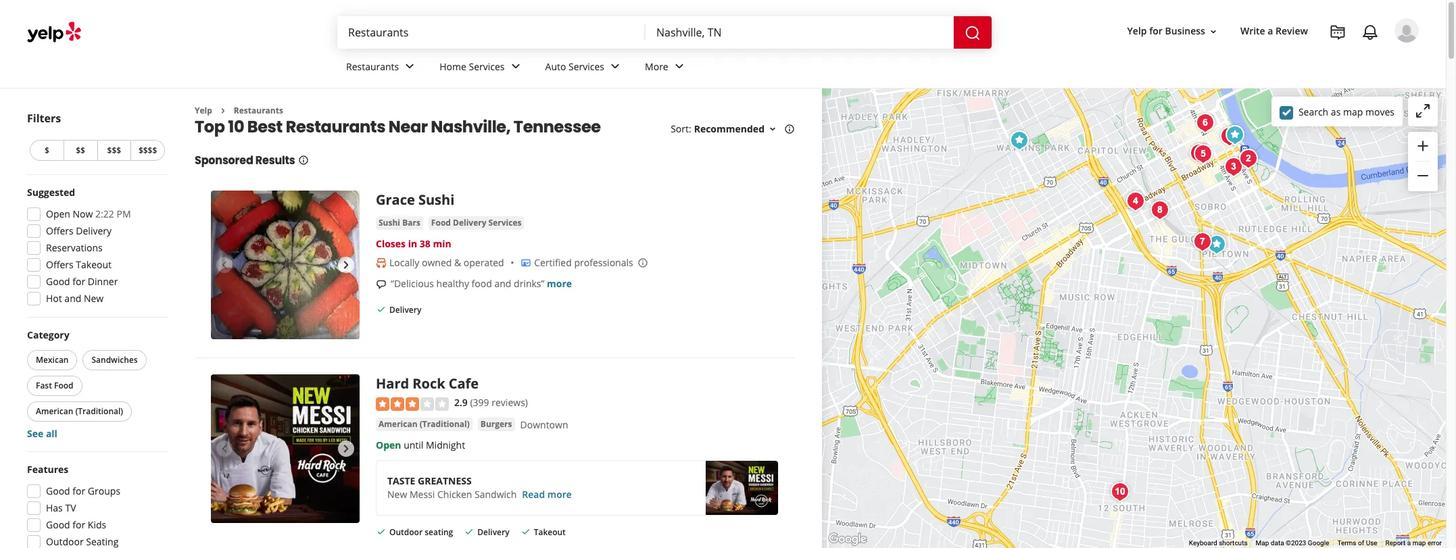 Task type: vqa. For each thing, say whether or not it's contained in the screenshot.
rightmost FIELD
yes



Task type: locate. For each thing, give the bounding box(es) containing it.
hard rock cafe link
[[376, 375, 479, 393]]

previous image
[[216, 257, 233, 274], [216, 441, 233, 457]]

open down suggested
[[46, 208, 70, 220]]

new inside group
[[84, 292, 104, 305]]

1 vertical spatial previous image
[[216, 441, 233, 457]]

open for sponsored results
[[376, 439, 401, 452]]

1 horizontal spatial none field
[[657, 25, 944, 40]]

slideshow element
[[211, 191, 360, 340], [211, 375, 360, 524]]

16 checkmark v2 image
[[376, 527, 387, 537], [464, 527, 475, 537], [521, 527, 531, 537]]

a right report on the right bottom
[[1408, 540, 1412, 547]]

services for auto services
[[569, 60, 605, 73]]

0 horizontal spatial 16 info v2 image
[[298, 155, 309, 166]]

0 vertical spatial 16 chevron down v2 image
[[1209, 26, 1219, 37]]

1 horizontal spatial new
[[388, 488, 407, 501]]

bars
[[403, 217, 421, 229]]

closes in 38 min
[[376, 238, 452, 251]]

more down certified
[[547, 278, 572, 290]]

1 horizontal spatial food
[[431, 217, 451, 229]]

0 horizontal spatial yelp
[[195, 105, 212, 116]]

american (traditional) down fast food button
[[36, 406, 123, 417]]

1 none field from the left
[[348, 25, 635, 40]]

recommended
[[694, 123, 765, 136]]

sixty vines image
[[1186, 140, 1213, 167]]

(traditional) down fast food button
[[75, 406, 123, 417]]

and inside group
[[64, 292, 81, 305]]

1 horizontal spatial 16 chevron down v2 image
[[1209, 26, 1219, 37]]

services right auto
[[569, 60, 605, 73]]

2 good from the top
[[46, 485, 70, 498]]

hard rock cafe image
[[1222, 122, 1249, 149], [211, 375, 360, 524]]

2 slideshow element from the top
[[211, 375, 360, 524]]

american (traditional) button up all
[[27, 402, 132, 422]]

restaurants link up top 10 best restaurants near nashville, tennessee
[[335, 49, 429, 88]]

24 chevron down v2 image inside restaurants link
[[402, 58, 418, 75]]

yelp left business
[[1128, 25, 1147, 38]]

restaurants inside "business categories" element
[[346, 60, 399, 73]]

map left error
[[1413, 540, 1427, 547]]

yelp for 'yelp' link
[[195, 105, 212, 116]]

1 offers from the top
[[46, 225, 73, 237]]

sponsored results
[[195, 153, 295, 169]]

open left the until
[[376, 439, 401, 452]]

american down "2.9 star rating" image
[[379, 419, 418, 430]]

owned
[[422, 257, 452, 269]]

0 horizontal spatial 24 chevron down v2 image
[[402, 58, 418, 75]]

yelp inside button
[[1128, 25, 1147, 38]]

24 chevron down v2 image for restaurants
[[402, 58, 418, 75]]

0 vertical spatial slideshow element
[[211, 191, 360, 340]]

and right 'hot'
[[64, 292, 81, 305]]

american (traditional)
[[36, 406, 123, 417], [379, 419, 470, 430]]

1 vertical spatial american (traditional)
[[379, 419, 470, 430]]

next image for hard rock cafe
[[338, 441, 354, 457]]

1 vertical spatial good
[[46, 485, 70, 498]]

0 horizontal spatial (traditional)
[[75, 406, 123, 417]]

1 good from the top
[[46, 275, 70, 288]]

0 horizontal spatial a
[[1268, 25, 1274, 38]]

more right read
[[548, 488, 572, 501]]

1 horizontal spatial and
[[495, 278, 512, 290]]

1 vertical spatial map
[[1413, 540, 1427, 547]]

sushi up closes at top
[[379, 217, 400, 229]]

0 vertical spatial sushi
[[419, 191, 455, 209]]

16 speech v2 image
[[376, 279, 387, 290]]

0 vertical spatial takeout
[[76, 258, 112, 271]]

restaurants link right 16 chevron right v2 "icon"
[[234, 105, 283, 116]]

map
[[1344, 105, 1364, 118], [1413, 540, 1427, 547]]

0 horizontal spatial 16 checkmark v2 image
[[376, 527, 387, 537]]

auto services
[[546, 60, 605, 73]]

next image
[[338, 257, 354, 274], [338, 441, 354, 457]]

bad axe throwing - nashville image
[[1204, 231, 1231, 258]]

offers up reservations
[[46, 225, 73, 237]]

slideshow element for hard rock cafe
[[211, 375, 360, 524]]

cafe
[[449, 375, 479, 393]]

1 vertical spatial sushi
[[379, 217, 400, 229]]

0 vertical spatial grace sushi image
[[1006, 127, 1033, 154]]

good up 'hot'
[[46, 275, 70, 288]]

new down taste
[[388, 488, 407, 501]]

good
[[46, 275, 70, 288], [46, 485, 70, 498], [46, 519, 70, 532]]

0 horizontal spatial american
[[36, 406, 73, 417]]

1 horizontal spatial 24 chevron down v2 image
[[607, 58, 624, 75]]

1 horizontal spatial yelp
[[1128, 25, 1147, 38]]

1 vertical spatial offers
[[46, 258, 73, 271]]

0 horizontal spatial 16 chevron down v2 image
[[768, 124, 778, 135]]

for down offers takeout
[[73, 275, 85, 288]]

a
[[1268, 25, 1274, 38], [1408, 540, 1412, 547]]

previous image for hard rock cafe
[[216, 441, 233, 457]]

food up min
[[431, 217, 451, 229]]

delivery
[[453, 217, 487, 229], [76, 225, 112, 237], [390, 304, 422, 316], [478, 527, 510, 538]]

for for dinner
[[73, 275, 85, 288]]

16 info v2 image
[[785, 124, 795, 135], [298, 155, 309, 166]]

for left kids
[[73, 519, 85, 532]]

24 chevron down v2 image for auto services
[[607, 58, 624, 75]]

taste
[[388, 475, 416, 488]]

24 chevron down v2 image right auto services
[[607, 58, 624, 75]]

groups
[[88, 485, 120, 498]]

1 vertical spatial 16 info v2 image
[[298, 155, 309, 166]]

food delivery services button
[[429, 217, 525, 230]]

0 vertical spatial next image
[[338, 257, 354, 274]]

1 vertical spatial and
[[64, 292, 81, 305]]

grace sushi image
[[1006, 127, 1033, 154], [211, 191, 360, 340]]

kids
[[88, 519, 106, 532]]

0 horizontal spatial hard rock cafe image
[[211, 375, 360, 524]]

0 horizontal spatial takeout
[[76, 258, 112, 271]]

and
[[495, 278, 512, 290], [64, 292, 81, 305]]

filters
[[27, 111, 61, 126]]

0 vertical spatial (traditional)
[[75, 406, 123, 417]]

0 horizontal spatial map
[[1344, 105, 1364, 118]]

24 chevron down v2 image right more on the left top
[[671, 58, 688, 75]]

info icon image
[[638, 257, 648, 268], [638, 257, 648, 268]]

1 horizontal spatial american (traditional)
[[379, 419, 470, 430]]

0 horizontal spatial american (traditional)
[[36, 406, 123, 417]]

next image for grace sushi
[[338, 257, 354, 274]]

moves
[[1366, 105, 1395, 118]]

1 vertical spatial open
[[376, 439, 401, 452]]

certified professionals
[[534, 257, 634, 269]]

16 chevron down v2 image
[[1209, 26, 1219, 37], [768, 124, 778, 135]]

0 vertical spatial new
[[84, 292, 104, 305]]

0 vertical spatial restaurants link
[[335, 49, 429, 88]]

Near text field
[[657, 25, 944, 40]]

see
[[27, 427, 43, 440]]

24 chevron down v2 image inside more link
[[671, 58, 688, 75]]

2 offers from the top
[[46, 258, 73, 271]]

more
[[547, 278, 572, 290], [548, 488, 572, 501]]

1 horizontal spatial hard rock cafe image
[[1222, 122, 1249, 149]]

1 vertical spatial 16 chevron down v2 image
[[768, 124, 778, 135]]

operated
[[464, 257, 504, 269]]

for left business
[[1150, 25, 1163, 38]]

2 horizontal spatial 16 checkmark v2 image
[[521, 527, 531, 537]]

new for hot and new
[[84, 292, 104, 305]]

16 checkmark v2 image
[[376, 304, 387, 315]]

the twelve thirty club image
[[1190, 141, 1217, 168]]

16 checkmark v2 image for delivery
[[464, 527, 475, 537]]

1 vertical spatial slideshow element
[[211, 375, 360, 524]]

map region
[[755, 39, 1448, 549]]

0 vertical spatial open
[[46, 208, 70, 220]]

0 horizontal spatial and
[[64, 292, 81, 305]]

home services
[[440, 60, 505, 73]]

0 vertical spatial a
[[1268, 25, 1274, 38]]

38
[[420, 238, 431, 251]]

results
[[255, 153, 295, 169]]

16 checkmark v2 image for takeout
[[521, 527, 531, 537]]

16 checkmark v2 image left outdoor
[[376, 527, 387, 537]]

0 vertical spatial american
[[36, 406, 73, 417]]

next image left 16 locally owned v2 image
[[338, 257, 354, 274]]

0 vertical spatial more
[[547, 278, 572, 290]]

16 chevron down v2 image right "recommended"
[[768, 124, 778, 135]]

sushi inside button
[[379, 217, 400, 229]]

2 24 chevron down v2 image from the left
[[607, 58, 624, 75]]

gannons nashville image
[[1192, 110, 1219, 137]]

good for dinner
[[46, 275, 118, 288]]

1 16 checkmark v2 image from the left
[[376, 527, 387, 537]]

takeout up dinner
[[76, 258, 112, 271]]

1 vertical spatial takeout
[[534, 527, 566, 538]]

map for moves
[[1344, 105, 1364, 118]]

more inside taste greatness new messi chicken sandwich read more
[[548, 488, 572, 501]]

notifications image
[[1363, 24, 1379, 41]]

0 horizontal spatial restaurants link
[[234, 105, 283, 116]]

sushi up bars in the left of the page
[[419, 191, 455, 209]]

group containing suggested
[[23, 186, 168, 310]]

takeout
[[76, 258, 112, 271], [534, 527, 566, 538]]

2 more from the top
[[548, 488, 572, 501]]

16 chevron down v2 image inside yelp for business button
[[1209, 26, 1219, 37]]

0 horizontal spatial sushi
[[379, 217, 400, 229]]

0 horizontal spatial grace sushi image
[[211, 191, 360, 340]]

see all
[[27, 427, 57, 440]]

1 vertical spatial new
[[388, 488, 407, 501]]

food
[[472, 278, 492, 290]]

1 vertical spatial yelp
[[195, 105, 212, 116]]

(399
[[470, 397, 489, 409]]

min
[[433, 238, 452, 251]]

24 chevron down v2 image
[[402, 58, 418, 75], [607, 58, 624, 75], [671, 58, 688, 75]]

None search field
[[338, 16, 995, 49]]

more link
[[634, 49, 698, 88]]

1 24 chevron down v2 image from the left
[[402, 58, 418, 75]]

16 chevron down v2 image inside recommended dropdown button
[[768, 124, 778, 135]]

3 24 chevron down v2 image from the left
[[671, 58, 688, 75]]

16 chevron down v2 image for recommended
[[768, 124, 778, 135]]

reviews)
[[492, 397, 528, 409]]

midnight
[[426, 439, 465, 452]]

services up 'operated'
[[489, 217, 522, 229]]

group
[[1409, 132, 1439, 191], [23, 186, 168, 310], [24, 329, 168, 441], [23, 463, 168, 549]]

hard rock cafe
[[376, 375, 479, 393]]

open inside group
[[46, 208, 70, 220]]

0 vertical spatial yelp
[[1128, 25, 1147, 38]]

0 horizontal spatial food
[[54, 380, 73, 392]]

24 chevron down v2 image left home
[[402, 58, 418, 75]]

map data ©2023 google
[[1256, 540, 1330, 547]]

two hands image
[[1189, 229, 1216, 256]]

16 checkmark v2 image right the seating
[[464, 527, 475, 537]]

2.9
[[455, 397, 468, 409]]

offers for offers takeout
[[46, 258, 73, 271]]

search image
[[965, 25, 981, 41]]

(traditional) up midnight
[[420, 419, 470, 430]]

Find text field
[[348, 25, 635, 40]]

16 chevron down v2 image right business
[[1209, 26, 1219, 37]]

1 horizontal spatial open
[[376, 439, 401, 452]]

american (traditional) button up open until midnight
[[376, 418, 473, 431]]

fast
[[36, 380, 52, 392]]

and right food
[[495, 278, 512, 290]]

$$ button
[[63, 140, 97, 161]]

american (traditional) up open until midnight
[[379, 419, 470, 430]]

1 vertical spatial food
[[54, 380, 73, 392]]

delivery right 16 checkmark v2 icon
[[390, 304, 422, 316]]

food inside group
[[54, 380, 73, 392]]

next image left the until
[[338, 441, 354, 457]]

1 vertical spatial next image
[[338, 441, 354, 457]]

1 horizontal spatial restaurants link
[[335, 49, 429, 88]]

0 vertical spatial american (traditional)
[[36, 406, 123, 417]]

3 good from the top
[[46, 519, 70, 532]]

yelp left 16 chevron right v2 "icon"
[[195, 105, 212, 116]]

the butter milk ranch image
[[1107, 479, 1134, 506]]

2 none field from the left
[[657, 25, 944, 40]]

services left 24 chevron down v2 image
[[469, 60, 505, 73]]

1 horizontal spatial map
[[1413, 540, 1427, 547]]

1 horizontal spatial (traditional)
[[420, 419, 470, 430]]

1 horizontal spatial american
[[379, 419, 418, 430]]

1 next image from the top
[[338, 257, 354, 274]]

for for business
[[1150, 25, 1163, 38]]

3 16 checkmark v2 image from the left
[[521, 527, 531, 537]]

24 chevron down v2 image
[[508, 58, 524, 75]]

map for error
[[1413, 540, 1427, 547]]

1 previous image from the top
[[216, 257, 233, 274]]

rock
[[413, 375, 445, 393]]

near
[[389, 116, 428, 138]]

1 vertical spatial more
[[548, 488, 572, 501]]

good for good for kids
[[46, 519, 70, 532]]

2 vertical spatial good
[[46, 519, 70, 532]]

locally
[[390, 257, 420, 269]]

dinner
[[88, 275, 118, 288]]

0 vertical spatial offers
[[46, 225, 73, 237]]

0 vertical spatial map
[[1344, 105, 1364, 118]]

0 vertical spatial 16 info v2 image
[[785, 124, 795, 135]]

grace sushi
[[376, 191, 455, 209]]

map right as
[[1344, 105, 1364, 118]]

drinks"
[[514, 278, 545, 290]]

takeout inside group
[[76, 258, 112, 271]]

1 vertical spatial grace sushi image
[[211, 191, 360, 340]]

1 vertical spatial restaurants link
[[234, 105, 283, 116]]

sushi
[[419, 191, 455, 209], [379, 217, 400, 229]]

1 slideshow element from the top
[[211, 191, 360, 340]]

delivery up &
[[453, 217, 487, 229]]

0 horizontal spatial new
[[84, 292, 104, 305]]

1 horizontal spatial sushi
[[419, 191, 455, 209]]

16 info v2 image right results
[[298, 155, 309, 166]]

&
[[454, 257, 461, 269]]

new inside taste greatness new messi chicken sandwich read more
[[388, 488, 407, 501]]

2.9 star rating image
[[376, 398, 449, 411]]

good for groups
[[46, 485, 120, 498]]

0 horizontal spatial none field
[[348, 25, 635, 40]]

takeout down read
[[534, 527, 566, 538]]

2 horizontal spatial 24 chevron down v2 image
[[671, 58, 688, 75]]

1 horizontal spatial a
[[1408, 540, 1412, 547]]

home
[[440, 60, 467, 73]]

american (traditional) for right american (traditional) button
[[379, 419, 470, 430]]

offers down reservations
[[46, 258, 73, 271]]

terms of use link
[[1338, 540, 1378, 547]]

for up tv
[[73, 485, 85, 498]]

good for good for dinner
[[46, 275, 70, 288]]

None field
[[348, 25, 635, 40], [657, 25, 944, 40]]

a right write
[[1268, 25, 1274, 38]]

shortcuts
[[1220, 540, 1248, 547]]

for
[[1150, 25, 1163, 38], [73, 275, 85, 288], [73, 485, 85, 498], [73, 519, 85, 532]]

good up has tv
[[46, 485, 70, 498]]

restaurants link
[[335, 49, 429, 88], [234, 105, 283, 116]]

american
[[36, 406, 73, 417], [379, 419, 418, 430]]

new down dinner
[[84, 292, 104, 305]]

american for right american (traditional) button
[[379, 419, 418, 430]]

1 horizontal spatial 16 checkmark v2 image
[[464, 527, 475, 537]]

chicken
[[438, 488, 472, 501]]

services inside button
[[489, 217, 522, 229]]

american up all
[[36, 406, 73, 417]]

data
[[1271, 540, 1285, 547]]

for inside button
[[1150, 25, 1163, 38]]

2 next image from the top
[[338, 441, 354, 457]]

outdoor seating
[[390, 527, 453, 538]]

food delivery services link
[[429, 217, 525, 230]]

reservations
[[46, 241, 103, 254]]

0 vertical spatial good
[[46, 275, 70, 288]]

0 horizontal spatial american (traditional) button
[[27, 402, 132, 422]]

sandwich
[[475, 488, 517, 501]]

1 vertical spatial a
[[1408, 540, 1412, 547]]

milk and honey nashville image
[[1147, 197, 1174, 224]]

good down has tv
[[46, 519, 70, 532]]

$
[[45, 145, 49, 156]]

24 chevron down v2 image inside auto services link
[[607, 58, 624, 75]]

0 vertical spatial previous image
[[216, 257, 233, 274]]

1 vertical spatial american
[[379, 419, 418, 430]]

adele's - nashville image
[[1122, 188, 1149, 215]]

etch image
[[1220, 154, 1248, 181]]

2 16 checkmark v2 image from the left
[[464, 527, 475, 537]]

0 horizontal spatial open
[[46, 208, 70, 220]]

16 checkmark v2 image for outdoor seating
[[376, 527, 387, 537]]

food right fast
[[54, 380, 73, 392]]

16 info v2 image right recommended dropdown button
[[785, 124, 795, 135]]

$$$$
[[139, 145, 157, 156]]

16 checkmark v2 image down read
[[521, 527, 531, 537]]

0 vertical spatial food
[[431, 217, 451, 229]]

2 previous image from the top
[[216, 441, 233, 457]]



Task type: describe. For each thing, give the bounding box(es) containing it.
group containing category
[[24, 329, 168, 441]]

google
[[1309, 540, 1330, 547]]

burgers link
[[478, 418, 515, 431]]

terms of use
[[1338, 540, 1378, 547]]

zoom out image
[[1416, 168, 1432, 184]]

for for groups
[[73, 485, 85, 498]]

nashville,
[[431, 116, 511, 138]]

american (traditional) for american (traditional) button to the left
[[36, 406, 123, 417]]

outdoor
[[390, 527, 423, 538]]

16 certified professionals v2 image
[[521, 258, 532, 269]]

none field near
[[657, 25, 944, 40]]

seating
[[425, 527, 453, 538]]

burgers
[[481, 419, 512, 430]]

1 horizontal spatial grace sushi image
[[1006, 127, 1033, 154]]

delivery down the sandwich at the left
[[478, 527, 510, 538]]

professionals
[[574, 257, 634, 269]]

grace sushi link
[[376, 191, 455, 209]]

new for taste greatness new messi chicken sandwich read more
[[388, 488, 407, 501]]

terms
[[1338, 540, 1357, 547]]

read
[[522, 488, 545, 501]]

expand map image
[[1416, 103, 1432, 119]]

delivery down open now 2:22 pm
[[76, 225, 112, 237]]

search
[[1299, 105, 1329, 118]]

keyboard shortcuts
[[1190, 540, 1248, 547]]

offers delivery
[[46, 225, 112, 237]]

group containing features
[[23, 463, 168, 549]]

a for report
[[1408, 540, 1412, 547]]

use
[[1367, 540, 1378, 547]]

write a review link
[[1236, 19, 1314, 44]]

greatness
[[418, 475, 472, 488]]

write
[[1241, 25, 1266, 38]]

mexican button
[[27, 350, 77, 371]]

fast food button
[[27, 376, 82, 396]]

top 10 best restaurants near nashville, tennessee
[[195, 116, 601, 138]]

open now 2:22 pm
[[46, 208, 131, 220]]

review
[[1276, 25, 1309, 38]]

of
[[1359, 540, 1365, 547]]

error
[[1428, 540, 1443, 547]]

1 vertical spatial hard rock cafe image
[[211, 375, 360, 524]]

messi
[[410, 488, 435, 501]]

none field find
[[348, 25, 635, 40]]

delivery inside button
[[453, 217, 487, 229]]

1 more from the top
[[547, 278, 572, 290]]

top
[[195, 116, 225, 138]]

more link
[[547, 278, 572, 290]]

report a map error link
[[1386, 540, 1443, 547]]

services for home services
[[469, 60, 505, 73]]

the stillery image
[[1216, 123, 1243, 150]]

projects image
[[1330, 24, 1347, 41]]

yelp for yelp for business
[[1128, 25, 1147, 38]]

keyboard
[[1190, 540, 1218, 547]]

category
[[27, 329, 69, 342]]

as
[[1332, 105, 1341, 118]]

hard
[[376, 375, 409, 393]]

keyboard shortcuts button
[[1190, 539, 1248, 549]]

fast food
[[36, 380, 73, 392]]

offers takeout
[[46, 258, 112, 271]]

healthy
[[437, 278, 469, 290]]

until
[[404, 439, 424, 452]]

report
[[1386, 540, 1406, 547]]

$$$$ button
[[131, 140, 165, 161]]

24 chevron down v2 image for more
[[671, 58, 688, 75]]

auto services link
[[535, 49, 634, 88]]

jeremy m. image
[[1395, 18, 1420, 43]]

16 chevron right v2 image
[[218, 105, 229, 116]]

business categories element
[[335, 49, 1420, 88]]

american for american (traditional) button to the left
[[36, 406, 73, 417]]

1 horizontal spatial american (traditional) button
[[376, 418, 473, 431]]

a for write
[[1268, 25, 1274, 38]]

yelp for business
[[1128, 25, 1206, 38]]

1 vertical spatial (traditional)
[[420, 419, 470, 430]]

offers for offers delivery
[[46, 225, 73, 237]]

home services link
[[429, 49, 535, 88]]

good for good for groups
[[46, 485, 70, 498]]

business
[[1166, 25, 1206, 38]]

open for filters
[[46, 208, 70, 220]]

sponsored
[[195, 153, 253, 169]]

mexican
[[36, 354, 69, 366]]

now
[[73, 208, 93, 220]]

sushi bars button
[[376, 217, 423, 230]]

0 vertical spatial and
[[495, 278, 512, 290]]

1 horizontal spatial 16 info v2 image
[[785, 124, 795, 135]]

$$$ button
[[97, 140, 131, 161]]

tennessee
[[514, 116, 601, 138]]

for for kids
[[73, 519, 85, 532]]

16 locally owned v2 image
[[376, 258, 387, 269]]

hot
[[46, 292, 62, 305]]

"delicious healthy food and drinks" more
[[391, 278, 572, 290]]

best
[[247, 116, 283, 138]]

"delicious
[[391, 278, 434, 290]]

16 chevron down v2 image for yelp for business
[[1209, 26, 1219, 37]]

the hampton social - nashville image
[[1235, 145, 1262, 172]]

sort:
[[671, 123, 692, 136]]

google image
[[826, 531, 870, 549]]

downtown
[[520, 419, 569, 431]]

sushi bars
[[379, 217, 421, 229]]

2:22
[[95, 208, 114, 220]]

map
[[1256, 540, 1270, 547]]

$ button
[[30, 140, 63, 161]]

1 horizontal spatial takeout
[[534, 527, 566, 538]]

taste greatness new messi chicken sandwich read more
[[388, 475, 572, 501]]

auto
[[546, 60, 566, 73]]

has
[[46, 502, 63, 515]]

write a review
[[1241, 25, 1309, 38]]

previous image for grace sushi
[[216, 257, 233, 274]]

slideshow element for grace sushi
[[211, 191, 360, 340]]

all
[[46, 427, 57, 440]]

hot and new
[[46, 292, 104, 305]]

pm
[[117, 208, 131, 220]]

closes
[[376, 238, 406, 251]]

see all button
[[27, 427, 57, 440]]

0 vertical spatial hard rock cafe image
[[1222, 122, 1249, 149]]

search as map moves
[[1299, 105, 1395, 118]]

user actions element
[[1117, 17, 1439, 100]]

food delivery services
[[431, 217, 522, 229]]

good for kids
[[46, 519, 106, 532]]

yelp for business button
[[1122, 19, 1225, 44]]

zoom in image
[[1416, 138, 1432, 154]]

certified
[[534, 257, 572, 269]]

grace
[[376, 191, 415, 209]]

american (traditional) link
[[376, 418, 473, 431]]



